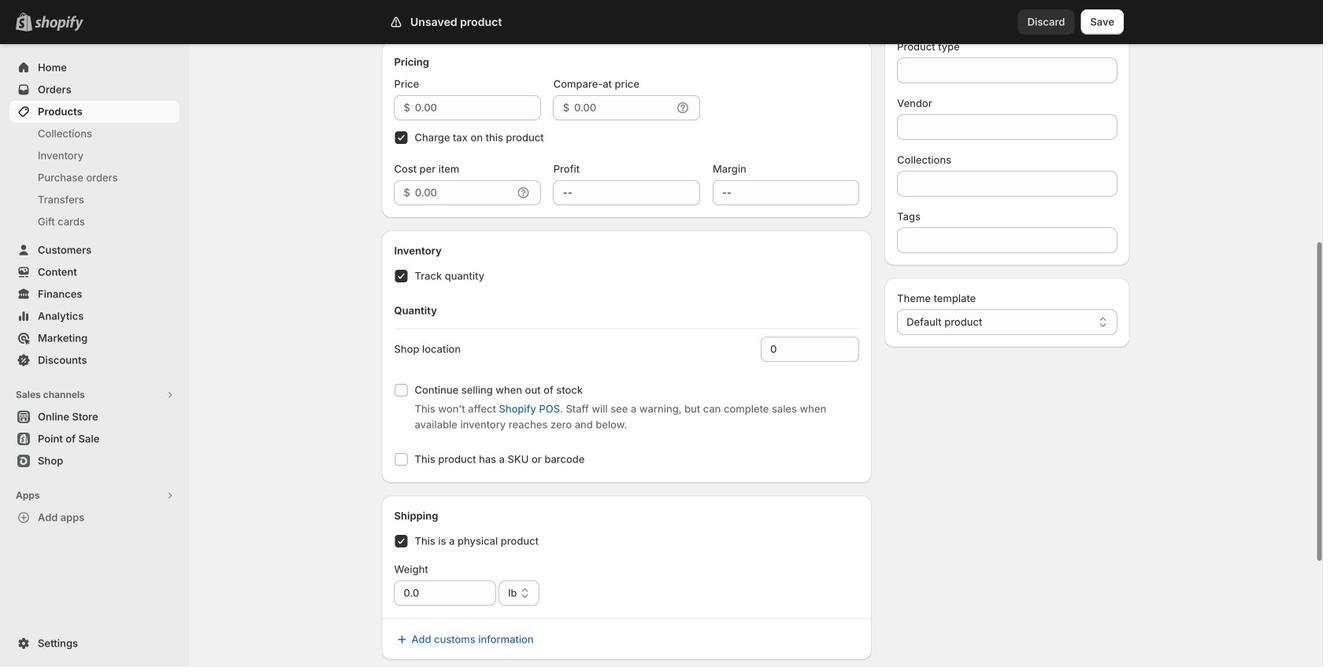 Task type: locate. For each thing, give the bounding box(es) containing it.
1   text field from the top
[[415, 95, 541, 121]]

  text field
[[415, 95, 541, 121], [415, 180, 513, 206]]

None text field
[[897, 171, 1117, 197], [713, 180, 859, 206], [897, 171, 1117, 197], [713, 180, 859, 206]]

1 vertical spatial   text field
[[415, 180, 513, 206]]

None number field
[[761, 337, 836, 362]]

0 vertical spatial   text field
[[415, 95, 541, 121]]

None text field
[[897, 58, 1117, 83], [897, 115, 1117, 140], [554, 180, 700, 206], [897, 228, 1117, 253], [897, 58, 1117, 83], [897, 115, 1117, 140], [554, 180, 700, 206], [897, 228, 1117, 253]]

0.0 text field
[[394, 581, 496, 607]]



Task type: describe. For each thing, give the bounding box(es) containing it.
2   text field from the top
[[415, 180, 513, 206]]

  text field
[[574, 95, 672, 121]]

shopify image
[[35, 16, 83, 31]]



Task type: vqa. For each thing, say whether or not it's contained in the screenshot.
SEARCHING ALL COLLECTIONS text box
no



